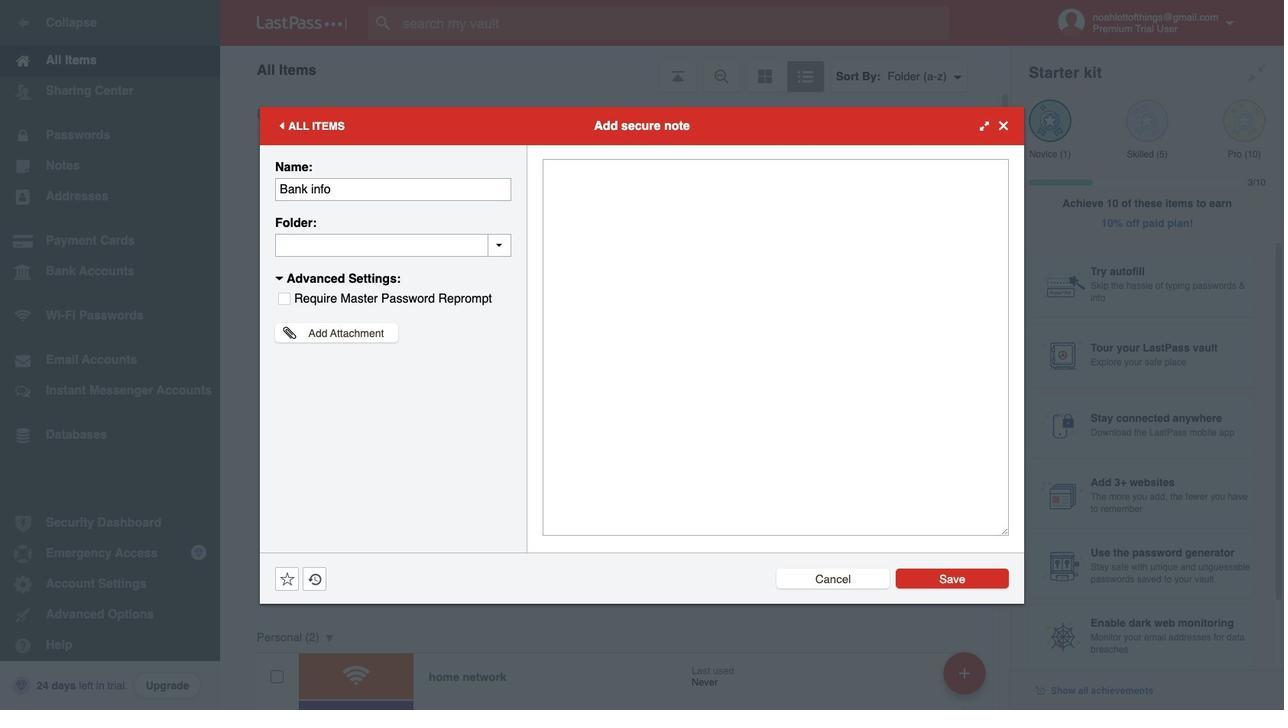 Task type: locate. For each thing, give the bounding box(es) containing it.
None text field
[[543, 159, 1009, 536], [275, 178, 512, 201], [275, 234, 512, 257], [543, 159, 1009, 536], [275, 178, 512, 201], [275, 234, 512, 257]]

new item navigation
[[938, 648, 996, 710]]

dialog
[[260, 107, 1025, 604]]

search my vault text field
[[369, 6, 979, 40]]

Search search field
[[369, 6, 979, 40]]

main navigation navigation
[[0, 0, 220, 710]]



Task type: describe. For each thing, give the bounding box(es) containing it.
lastpass image
[[257, 16, 347, 30]]

new item image
[[960, 668, 970, 679]]

vault options navigation
[[220, 46, 1011, 92]]



